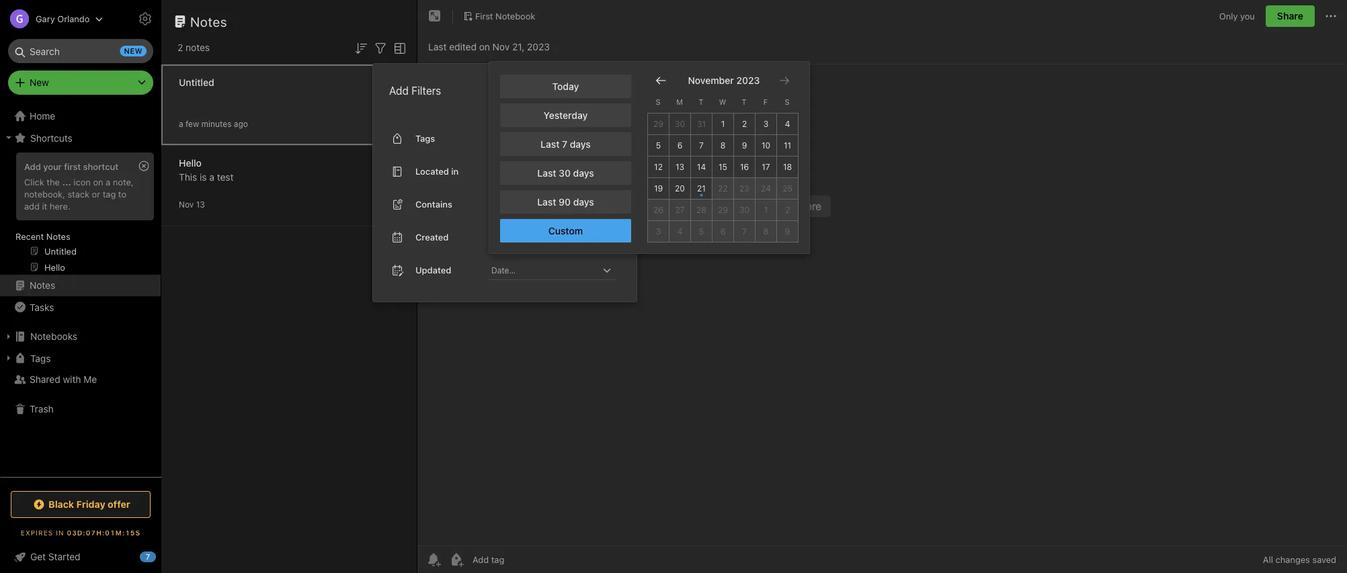 Task type: vqa. For each thing, say whether or not it's contained in the screenshot.
10 Button
yes



Task type: locate. For each thing, give the bounding box(es) containing it.
icon on a note, notebook, stack or tag to add it here.
[[24, 177, 133, 211]]

shared
[[30, 374, 60, 385]]

0 horizontal spatial a
[[106, 177, 110, 187]]

1 horizontal spatial t
[[742, 97, 746, 106]]

notebook,
[[24, 189, 65, 199]]

0 horizontal spatial 2 button
[[734, 113, 756, 135]]

all
[[1263, 555, 1273, 565]]

1 vertical spatial 9
[[785, 227, 790, 236]]

1 vertical spatial 6 button
[[712, 221, 734, 243]]

1 horizontal spatial 6
[[720, 227, 725, 236]]

3 button up 10
[[756, 113, 777, 135]]

18 button
[[777, 156, 799, 178]]

90
[[559, 196, 571, 207]]

first
[[64, 161, 81, 171]]

tasks button
[[0, 296, 161, 318]]

1 vertical spatial 30 button
[[734, 199, 756, 221]]

your
[[43, 161, 62, 171]]

12
[[654, 162, 663, 172]]

0 horizontal spatial 7 button
[[691, 135, 712, 156]]

1 vertical spatial 1 button
[[756, 199, 777, 221]]

0 horizontal spatial 4
[[677, 227, 682, 236]]

8
[[720, 141, 725, 150], [763, 227, 769, 236]]

0 vertical spatial 3
[[763, 119, 768, 129]]

trash
[[30, 404, 54, 415]]

0 vertical spatial 30
[[675, 119, 685, 129]]

20
[[675, 184, 685, 193]]

23 button
[[734, 178, 756, 199]]

10 button
[[756, 135, 777, 156]]

on up "or"
[[93, 177, 103, 187]]

notes up tasks
[[30, 280, 55, 291]]

untitled
[[179, 77, 214, 88]]

tags up located
[[415, 133, 435, 144]]

0 vertical spatial 2
[[177, 42, 183, 53]]

8 down 24 button
[[763, 227, 769, 236]]

nov left "21,"
[[492, 41, 510, 52]]

4
[[785, 119, 790, 129], [677, 227, 682, 236]]

0 horizontal spatial 3 button
[[648, 221, 669, 243]]

days up last 90 days
[[573, 167, 594, 178]]

3 down 26 button
[[656, 227, 661, 236]]

1 horizontal spatial 2 button
[[777, 199, 799, 221]]

20 button
[[669, 178, 691, 199]]

1 horizontal spatial 8
[[763, 227, 769, 236]]

tag
[[103, 189, 116, 199]]

1 horizontal spatial 9 button
[[777, 221, 799, 243]]

0 vertical spatial 1 button
[[712, 113, 734, 135]]

1 vertical spatial 29
[[718, 205, 728, 215]]

1 horizontal spatial 5 button
[[691, 221, 712, 243]]

0 horizontal spatial 9 button
[[734, 135, 756, 156]]

14 button
[[691, 156, 712, 178]]

days up last 30 days on the left of page
[[570, 138, 591, 149]]

0 vertical spatial 6
[[677, 141, 682, 150]]

last inside note window element
[[428, 41, 447, 52]]

8 button up 15
[[712, 135, 734, 156]]

clear all button
[[579, 83, 616, 99]]

30 button
[[669, 113, 691, 135], [734, 199, 756, 221]]

6 for the right 6 button
[[720, 227, 725, 236]]

1 horizontal spatial s
[[785, 97, 789, 106]]

4 for the leftmost the 4 button
[[677, 227, 682, 236]]

add
[[24, 201, 40, 211]]

1 vertical spatial 4 button
[[669, 221, 691, 243]]

1 s from the left
[[656, 97, 660, 106]]

1 vertical spatial 3 button
[[648, 221, 669, 243]]

2 down 25 button
[[785, 205, 790, 215]]

More actions field
[[1323, 5, 1339, 27]]

last left 90 at the top left
[[537, 196, 556, 207]]

6
[[677, 141, 682, 150], [720, 227, 725, 236]]

days for last 90 days
[[573, 196, 594, 207]]

all
[[605, 85, 615, 96]]

1 button down the '24' on the top right
[[756, 199, 777, 221]]

2 horizontal spatial a
[[209, 172, 214, 183]]

0 horizontal spatial 29
[[653, 119, 663, 129]]

2 vertical spatial 2
[[785, 205, 790, 215]]

0 horizontal spatial 2
[[177, 42, 183, 53]]

1 down 24 button
[[764, 205, 768, 215]]

stack
[[68, 189, 89, 199]]

27
[[675, 205, 685, 215]]

15 button
[[712, 156, 734, 178]]

1 vertical spatial 2 button
[[777, 199, 799, 221]]

1 horizontal spatial 9
[[785, 227, 790, 236]]

1 horizontal spatial 2
[[742, 119, 747, 129]]

5 up 12
[[656, 141, 661, 150]]

30 for 30 button to the right
[[739, 205, 749, 215]]

group
[[0, 149, 161, 280]]

0 horizontal spatial 9
[[742, 141, 747, 150]]

7 left click to collapse icon
[[146, 553, 150, 562]]

me
[[84, 374, 97, 385]]

last 30 days
[[537, 167, 594, 178]]

1 vertical spatial 2
[[742, 119, 747, 129]]

1 horizontal spatial add
[[389, 84, 409, 97]]

2023 right november
[[736, 75, 760, 86]]

tags up shared
[[30, 353, 51, 364]]

13 button
[[669, 156, 691, 178]]

6 down 22 "button"
[[720, 227, 725, 236]]

1
[[721, 119, 725, 129], [764, 205, 768, 215]]

a
[[179, 119, 183, 129], [209, 172, 214, 183], [106, 177, 110, 187]]

notes up notes
[[190, 13, 227, 29]]

3 button down 26
[[648, 221, 669, 243]]

last for last 90 days
[[537, 196, 556, 207]]

View options field
[[389, 39, 408, 56]]

1 horizontal spatial 13
[[675, 162, 684, 172]]

or
[[92, 189, 100, 199]]

7 button
[[691, 135, 712, 156], [734, 221, 756, 243]]

5
[[656, 141, 661, 150], [699, 227, 704, 236]]

7 button down '23' button on the top right
[[734, 221, 756, 243]]

5 down 28 button in the right top of the page
[[699, 227, 704, 236]]

0 horizontal spatial on
[[93, 177, 103, 187]]

only you
[[1219, 11, 1255, 21]]

29 right 28 button in the right top of the page
[[718, 205, 728, 215]]

days for last 30 days
[[573, 167, 594, 178]]

s left m
[[656, 97, 660, 106]]

here.
[[50, 201, 70, 211]]

tree
[[0, 106, 161, 477]]

gary orlando
[[36, 14, 90, 24]]

expand notebooks image
[[3, 331, 14, 342]]

0 horizontal spatial tags
[[30, 353, 51, 364]]

1 horizontal spatial 29 button
[[712, 199, 734, 221]]

1 right 31 button
[[721, 119, 725, 129]]

0 vertical spatial 13
[[675, 162, 684, 172]]

Sort options field
[[353, 39, 369, 56]]

notebook
[[495, 11, 535, 21]]

1 horizontal spatial 29
[[718, 205, 728, 215]]

1 vertical spatial nov
[[179, 200, 194, 209]]

2023 inside note window element
[[527, 41, 550, 52]]

get
[[30, 552, 46, 563]]

1 horizontal spatial on
[[479, 41, 490, 52]]

1 horizontal spatial tags
[[415, 133, 435, 144]]

shortcuts button
[[0, 127, 161, 149]]

1 horizontal spatial 4
[[785, 119, 790, 129]]

0 horizontal spatial 6
[[677, 141, 682, 150]]

1 vertical spatial on
[[93, 177, 103, 187]]

hello
[[179, 158, 202, 169]]

1 vertical spatial 6
[[720, 227, 725, 236]]

13 down the is
[[196, 200, 205, 209]]

25
[[783, 184, 792, 193]]

29 button down 22
[[712, 199, 734, 221]]

add left filters
[[389, 84, 409, 97]]

25 button
[[777, 178, 799, 199]]

add up "click"
[[24, 161, 41, 171]]

0 horizontal spatial t
[[699, 97, 703, 106]]

5 button down 28
[[691, 221, 712, 243]]

30 up 90 at the top left
[[559, 167, 571, 178]]

0 horizontal spatial 5 button
[[648, 135, 669, 156]]

8 button
[[712, 135, 734, 156], [756, 221, 777, 243]]

days right 90 at the top left
[[573, 196, 594, 207]]

the
[[47, 177, 60, 187]]

notes
[[190, 13, 227, 29], [46, 231, 70, 241], [30, 280, 55, 291]]

9 down 25 button
[[785, 227, 790, 236]]

0 vertical spatial 29 button
[[648, 113, 669, 135]]

30 left 31
[[675, 119, 685, 129]]

7
[[562, 138, 567, 149], [699, 141, 704, 150], [742, 227, 747, 236], [146, 553, 150, 562]]

a for this is a test
[[209, 172, 214, 183]]

2 button up 16
[[734, 113, 756, 135]]

last left edited
[[428, 41, 447, 52]]

1 horizontal spatial a
[[179, 119, 183, 129]]

s right f
[[785, 97, 789, 106]]

last edited on nov 21, 2023
[[428, 41, 550, 52]]

1 horizontal spatial 4 button
[[777, 113, 799, 135]]

0 vertical spatial 4
[[785, 119, 790, 129]]

2 left notes
[[177, 42, 183, 53]]

last up last 90 days
[[537, 167, 556, 178]]

0 vertical spatial 3 button
[[756, 113, 777, 135]]

1 vertical spatial tags
[[30, 353, 51, 364]]

3
[[763, 119, 768, 129], [656, 227, 661, 236]]

2 right 31 button
[[742, 119, 747, 129]]

get started
[[30, 552, 80, 563]]

1 vertical spatial notes
[[46, 231, 70, 241]]

ago
[[234, 119, 248, 129]]

30 down '23' button on the top right
[[739, 205, 749, 215]]

0 horizontal spatial 5
[[656, 141, 661, 150]]

8 button down 24 button
[[756, 221, 777, 243]]

1 vertical spatial 1
[[764, 205, 768, 215]]

9 button down 25 button
[[777, 221, 799, 243]]

add inside group
[[24, 161, 41, 171]]

new
[[124, 47, 142, 55]]

add tag image
[[448, 552, 464, 568]]

date…
[[491, 265, 516, 275]]

0 vertical spatial 9 button
[[734, 135, 756, 156]]

trash link
[[0, 399, 161, 420]]

tags inside button
[[30, 353, 51, 364]]

t right w
[[742, 97, 746, 106]]

1 vertical spatial 2023
[[736, 75, 760, 86]]

6 button
[[669, 135, 691, 156], [712, 221, 734, 243]]

9 left 10
[[742, 141, 747, 150]]

days for last 7 days
[[570, 138, 591, 149]]

a left few
[[179, 119, 183, 129]]

0 vertical spatial 4 button
[[777, 113, 799, 135]]

notebooks
[[30, 331, 77, 342]]

6 up 13 button
[[677, 141, 682, 150]]

1 vertical spatial days
[[573, 167, 594, 178]]

1 horizontal spatial nov
[[492, 41, 510, 52]]

0 horizontal spatial 13
[[196, 200, 205, 209]]

4 button up '11'
[[777, 113, 799, 135]]

0 vertical spatial 2023
[[527, 41, 550, 52]]

1 horizontal spatial 30 button
[[734, 199, 756, 221]]

2 button down 25
[[777, 199, 799, 221]]

custom
[[548, 225, 583, 236]]

notes right the recent
[[46, 231, 70, 241]]

0 horizontal spatial 6 button
[[669, 135, 691, 156]]

1 for rightmost 1 button
[[764, 205, 768, 215]]

today
[[552, 81, 579, 92]]

1 horizontal spatial 2023
[[736, 75, 760, 86]]

nov down this
[[179, 200, 194, 209]]

9 button left 10
[[734, 135, 756, 156]]

2 t from the left
[[742, 97, 746, 106]]

4 up '11'
[[785, 119, 790, 129]]

1 vertical spatial 30
[[559, 167, 571, 178]]

add for add your first shortcut
[[24, 161, 41, 171]]

0 vertical spatial on
[[479, 41, 490, 52]]

0 horizontal spatial 30 button
[[669, 113, 691, 135]]

last down yesterday
[[541, 138, 560, 149]]

1 button right 31
[[712, 113, 734, 135]]

Note Editor text field
[[417, 65, 1347, 546]]

4 down 27 button
[[677, 227, 682, 236]]

0 vertical spatial 8 button
[[712, 135, 734, 156]]

8 up 15
[[720, 141, 725, 150]]

0 vertical spatial notes
[[190, 13, 227, 29]]

13 right 12 button
[[675, 162, 684, 172]]

4 button down 27 on the right top of page
[[669, 221, 691, 243]]

30 button left 31
[[669, 113, 691, 135]]

2
[[177, 42, 183, 53], [742, 119, 747, 129], [785, 205, 790, 215]]

29 button up 12
[[648, 113, 669, 135]]

a right the is
[[209, 172, 214, 183]]

0 horizontal spatial 8
[[720, 141, 725, 150]]

tags
[[415, 133, 435, 144], [30, 353, 51, 364]]

2 horizontal spatial 30
[[739, 205, 749, 215]]

0 vertical spatial nov
[[492, 41, 510, 52]]

tasks
[[30, 302, 54, 313]]

1 vertical spatial 7 button
[[734, 221, 756, 243]]

2023 field
[[734, 73, 760, 88]]

2023 right "21,"
[[527, 41, 550, 52]]

1 horizontal spatial 7 button
[[734, 221, 756, 243]]

1 horizontal spatial 3
[[763, 119, 768, 129]]

3 up 10
[[763, 119, 768, 129]]

2 vertical spatial days
[[573, 196, 594, 207]]

0 horizontal spatial 30
[[559, 167, 571, 178]]

1 vertical spatial 5
[[699, 227, 704, 236]]

0 vertical spatial tags
[[415, 133, 435, 144]]

19 button
[[648, 178, 669, 199]]

5 button up 12
[[648, 135, 669, 156]]

share
[[1277, 10, 1303, 22]]

a inside icon on a note, notebook, stack or tag to add it here.
[[106, 177, 110, 187]]

all changes saved
[[1263, 555, 1336, 565]]

0 horizontal spatial 3
[[656, 227, 661, 236]]

1 vertical spatial add
[[24, 161, 41, 171]]

2 s from the left
[[785, 97, 789, 106]]

29
[[653, 119, 663, 129], [718, 205, 728, 215]]

4 for rightmost the 4 button
[[785, 119, 790, 129]]

notebooks link
[[0, 326, 161, 348]]

7 button up 14
[[691, 135, 712, 156]]

1 t from the left
[[699, 97, 703, 106]]

a up the tag
[[106, 177, 110, 187]]

30 button down 23
[[734, 199, 756, 221]]

29 up 12
[[653, 119, 663, 129]]

15
[[719, 162, 727, 172]]

on right edited
[[479, 41, 490, 52]]

9
[[742, 141, 747, 150], [785, 227, 790, 236]]

11 button
[[777, 135, 799, 156]]

30
[[675, 119, 685, 129], [559, 167, 571, 178], [739, 205, 749, 215]]

a for icon on a note, notebook, stack or tag to add it here.
[[106, 177, 110, 187]]

1 vertical spatial 13
[[196, 200, 205, 209]]

t right m
[[699, 97, 703, 106]]

1 for 1 button to the left
[[721, 119, 725, 129]]

13
[[675, 162, 684, 172], [196, 200, 205, 209]]



Task type: describe. For each thing, give the bounding box(es) containing it.
add filters
[[389, 84, 441, 97]]

7 up last 30 days on the left of page
[[562, 138, 567, 149]]

you
[[1240, 11, 1255, 21]]

2 notes
[[177, 42, 210, 53]]

click
[[24, 177, 44, 187]]

0 horizontal spatial nov
[[179, 200, 194, 209]]

saved
[[1312, 555, 1336, 565]]

on inside note window element
[[479, 41, 490, 52]]

last for last edited on nov 21, 2023
[[428, 41, 447, 52]]

0 horizontal spatial 4 button
[[669, 221, 691, 243]]

17
[[762, 162, 770, 172]]

orlando
[[57, 14, 90, 24]]

started
[[48, 552, 80, 563]]

23
[[739, 184, 749, 193]]

2 vertical spatial notes
[[30, 280, 55, 291]]

26 button
[[648, 199, 669, 221]]

this
[[179, 172, 197, 183]]

1 vertical spatial 8 button
[[756, 221, 777, 243]]

share button
[[1266, 5, 1315, 27]]

9 for top 9 button
[[742, 141, 747, 150]]

settings image
[[137, 11, 153, 27]]

31 button
[[691, 113, 712, 135]]

22 button
[[712, 178, 734, 199]]

clear all
[[580, 85, 615, 96]]

7 inside help and learning task checklist field
[[146, 553, 150, 562]]

gary
[[36, 14, 55, 24]]

november
[[688, 75, 734, 86]]

located in
[[415, 166, 459, 176]]

26
[[653, 205, 663, 215]]

in
[[451, 166, 459, 176]]

0 vertical spatial 2 button
[[734, 113, 756, 135]]

9 for bottom 9 button
[[785, 227, 790, 236]]

updated
[[415, 265, 451, 275]]

new search field
[[17, 39, 147, 63]]

in
[[56, 529, 64, 537]]

m
[[676, 97, 683, 106]]

last for last 7 days
[[541, 138, 560, 149]]

friday
[[76, 499, 105, 510]]

3 for rightmost 3 button
[[763, 119, 768, 129]]

to
[[118, 189, 126, 199]]

0 horizontal spatial 8 button
[[712, 135, 734, 156]]

expand note image
[[427, 8, 443, 24]]

click the ...
[[24, 177, 71, 187]]

24
[[761, 184, 771, 193]]

shortcuts
[[30, 132, 72, 143]]

expand tags image
[[3, 353, 14, 364]]

note,
[[113, 177, 133, 187]]

Add tag field
[[471, 554, 572, 566]]

0 vertical spatial 6 button
[[669, 135, 691, 156]]

12 button
[[648, 156, 669, 178]]

more actions image
[[1323, 8, 1339, 24]]

group containing add your first shortcut
[[0, 149, 161, 280]]

tree containing home
[[0, 106, 161, 477]]

click to collapse image
[[156, 548, 166, 565]]

7 down 31 button
[[699, 141, 704, 150]]

16 button
[[734, 156, 756, 178]]

test
[[217, 172, 234, 183]]

17 button
[[756, 156, 777, 178]]

last for last 30 days
[[537, 167, 556, 178]]

nov 13
[[179, 200, 205, 209]]

19
[[654, 184, 663, 193]]

yesterday
[[544, 109, 588, 121]]

18
[[783, 162, 792, 172]]

tags button
[[0, 348, 161, 369]]

first
[[475, 11, 493, 21]]

nov inside note window element
[[492, 41, 510, 52]]

Help and Learning task checklist field
[[0, 546, 161, 568]]

add a reminder image
[[425, 552, 442, 568]]

last 7 days
[[541, 138, 591, 149]]

only
[[1219, 11, 1238, 21]]

0 vertical spatial 8
[[720, 141, 725, 150]]

1 horizontal spatial 3 button
[[756, 113, 777, 135]]

6 for top 6 button
[[677, 141, 682, 150]]

note window element
[[417, 0, 1347, 573]]

0 vertical spatial 5 button
[[648, 135, 669, 156]]

30 for top 30 button
[[675, 119, 685, 129]]

31
[[697, 119, 706, 129]]

icon
[[74, 177, 91, 187]]

 Date picker field
[[489, 261, 628, 280]]

0 horizontal spatial 1 button
[[712, 113, 734, 135]]

2 horizontal spatial 2
[[785, 205, 790, 215]]

add for add filters
[[389, 84, 409, 97]]

1 horizontal spatial 6 button
[[712, 221, 734, 243]]

home link
[[0, 106, 161, 127]]

0 vertical spatial 29
[[653, 119, 663, 129]]

it
[[42, 201, 47, 211]]

27 button
[[669, 199, 691, 221]]

notes inside group
[[46, 231, 70, 241]]

last 90 days
[[537, 196, 594, 207]]

this is a test
[[179, 172, 234, 183]]

0 vertical spatial 5
[[656, 141, 661, 150]]

3 for leftmost 3 button
[[656, 227, 661, 236]]

24 button
[[756, 178, 777, 199]]

10
[[762, 141, 770, 150]]

13 inside button
[[675, 162, 684, 172]]

is
[[200, 172, 207, 183]]

Search text field
[[17, 39, 144, 63]]

november 2023
[[688, 75, 760, 86]]

21
[[697, 184, 706, 193]]

on inside icon on a note, notebook, stack or tag to add it here.
[[93, 177, 103, 187]]

1 vertical spatial 29 button
[[712, 199, 734, 221]]

notes
[[186, 42, 210, 53]]

clear
[[580, 85, 603, 96]]

few
[[186, 119, 199, 129]]

a few minutes ago
[[179, 119, 248, 129]]

located
[[415, 166, 449, 176]]

filters
[[412, 84, 441, 97]]

0 vertical spatial 7 button
[[691, 135, 712, 156]]

shortcut
[[83, 161, 118, 171]]

1 vertical spatial 8
[[763, 227, 769, 236]]

home
[[30, 111, 55, 122]]

Add filters field
[[372, 39, 389, 56]]

1 horizontal spatial 1 button
[[756, 199, 777, 221]]

f
[[763, 97, 768, 106]]

03d:07h:01m:15s
[[67, 529, 141, 537]]

recent notes
[[15, 231, 70, 241]]

7 down '23' button on the top right
[[742, 227, 747, 236]]

add your first shortcut
[[24, 161, 118, 171]]

add filters image
[[372, 40, 389, 56]]

Account field
[[0, 5, 103, 32]]

14
[[697, 162, 706, 172]]

contains
[[415, 199, 452, 209]]

21 button
[[691, 178, 712, 199]]

November field
[[685, 73, 734, 88]]

...
[[62, 177, 71, 187]]

1 vertical spatial 9 button
[[777, 221, 799, 243]]

0 vertical spatial 30 button
[[669, 113, 691, 135]]

21,
[[512, 41, 524, 52]]

created
[[415, 232, 449, 242]]

recent
[[15, 231, 44, 241]]



